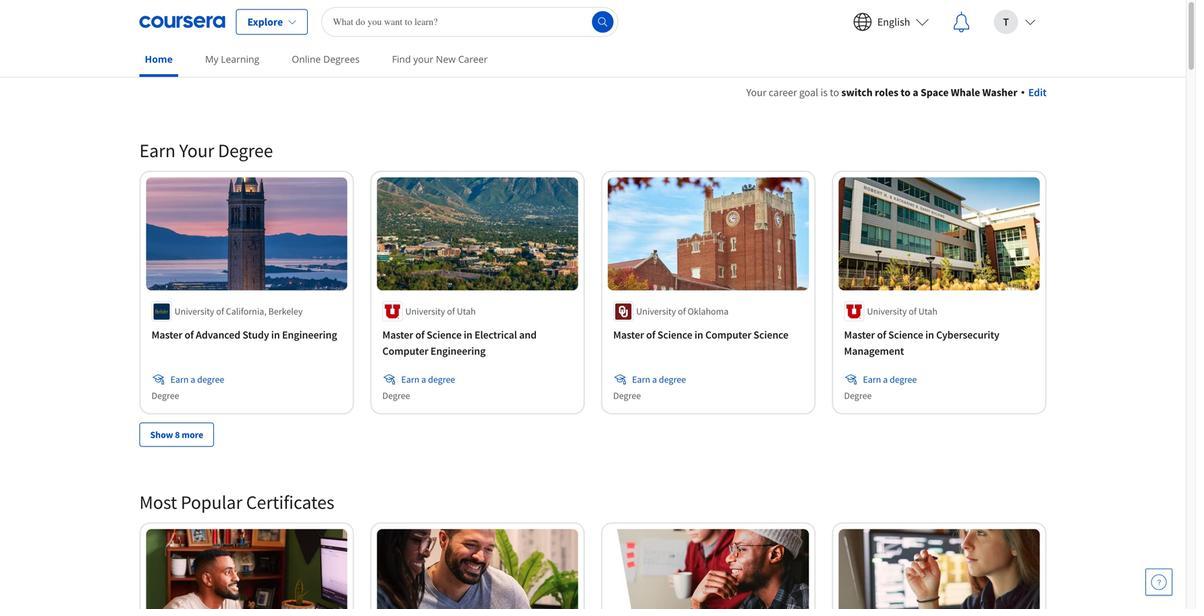 Task type: locate. For each thing, give the bounding box(es) containing it.
space
[[921, 86, 949, 99]]

degree down master of science in electrical and computer engineering
[[428, 374, 455, 386]]

university up master of science in computer science
[[636, 305, 676, 318]]

explore button
[[236, 9, 308, 35]]

1 university from the left
[[174, 305, 214, 318]]

in for master of science in computer science
[[694, 328, 703, 342]]

master of science in computer science
[[613, 328, 788, 342]]

3 master from the left
[[613, 328, 644, 342]]

university of utah up master of science in cybersecurity management
[[867, 305, 937, 318]]

1 vertical spatial computer
[[382, 345, 428, 358]]

earn a degree for master of science in electrical and computer engineering
[[401, 374, 455, 386]]

1 utah from the left
[[457, 305, 476, 318]]

1 horizontal spatial engineering
[[430, 345, 486, 358]]

2 science from the left
[[657, 328, 692, 342]]

a for master of science in computer science
[[652, 374, 657, 386]]

computer
[[705, 328, 751, 342], [382, 345, 428, 358]]

2 degree from the left
[[428, 374, 455, 386]]

degree
[[197, 374, 224, 386], [428, 374, 455, 386], [659, 374, 686, 386], [890, 374, 917, 386]]

university for master of science in computer science
[[636, 305, 676, 318]]

your
[[413, 53, 433, 65]]

3 in from the left
[[694, 328, 703, 342]]

show
[[150, 429, 173, 441]]

4 in from the left
[[925, 328, 934, 342]]

to right is on the right of page
[[830, 86, 839, 99]]

in down oklahoma
[[694, 328, 703, 342]]

engineering inside master of science in electrical and computer engineering
[[430, 345, 486, 358]]

degree down 'management'
[[890, 374, 917, 386]]

2 university from the left
[[405, 305, 445, 318]]

1 to from the left
[[830, 86, 839, 99]]

a
[[913, 86, 918, 99], [190, 374, 195, 386], [421, 374, 426, 386], [652, 374, 657, 386], [883, 374, 888, 386]]

4 science from the left
[[888, 328, 923, 342]]

2 in from the left
[[464, 328, 472, 342]]

university of utah for electrical
[[405, 305, 476, 318]]

degree for in
[[197, 374, 224, 386]]

1 horizontal spatial utah
[[918, 305, 937, 318]]

to
[[830, 86, 839, 99], [901, 86, 911, 99]]

1 master from the left
[[152, 328, 182, 342]]

0 horizontal spatial computer
[[382, 345, 428, 358]]

university up the advanced
[[174, 305, 214, 318]]

edit
[[1028, 86, 1047, 99]]

utah
[[457, 305, 476, 318], [918, 305, 937, 318]]

degree for computer
[[659, 374, 686, 386]]

earn a degree down master of science in computer science
[[632, 374, 686, 386]]

university of oklahoma
[[636, 305, 729, 318]]

utah up master of science in cybersecurity management
[[918, 305, 937, 318]]

2 to from the left
[[901, 86, 911, 99]]

earn a degree for master of science in computer science
[[632, 374, 686, 386]]

to right roles
[[901, 86, 911, 99]]

switch
[[841, 86, 873, 99]]

of
[[216, 305, 224, 318], [447, 305, 455, 318], [678, 305, 686, 318], [909, 305, 917, 318], [184, 328, 194, 342], [415, 328, 425, 342], [646, 328, 655, 342], [877, 328, 886, 342]]

help center image
[[1151, 574, 1167, 591]]

None search field
[[321, 7, 618, 37]]

earn
[[139, 139, 175, 162], [170, 374, 189, 386], [401, 374, 419, 386], [632, 374, 650, 386], [863, 374, 881, 386]]

master for master of science in cybersecurity management
[[844, 328, 875, 342]]

earn for master of science in cybersecurity management
[[863, 374, 881, 386]]

0 vertical spatial computer
[[705, 328, 751, 342]]

most
[[139, 491, 177, 514]]

certificates
[[246, 491, 334, 514]]

1 degree from the left
[[197, 374, 224, 386]]

science inside master of science in electrical and computer engineering
[[427, 328, 462, 342]]

university of california, berkeley
[[174, 305, 303, 318]]

degree down the advanced
[[197, 374, 224, 386]]

university of utah up master of science in electrical and computer engineering
[[405, 305, 476, 318]]

0 vertical spatial engineering
[[282, 328, 337, 342]]

3 earn a degree from the left
[[632, 374, 686, 386]]

4 degree from the left
[[890, 374, 917, 386]]

science inside master of science in cybersecurity management
[[888, 328, 923, 342]]

earn your degree
[[139, 139, 273, 162]]

science for master of science in cybersecurity management
[[888, 328, 923, 342]]

2 earn a degree from the left
[[401, 374, 455, 386]]

science for master of science in computer science
[[657, 328, 692, 342]]

your career goal is to switch roles to a space whale washer
[[746, 86, 1017, 99]]

1 horizontal spatial university of utah
[[867, 305, 937, 318]]

a down master of science in electrical and computer engineering
[[421, 374, 426, 386]]

master inside master of science in cybersecurity management
[[844, 328, 875, 342]]

university of utah
[[405, 305, 476, 318], [867, 305, 937, 318]]

0 horizontal spatial engineering
[[282, 328, 337, 342]]

earn a degree
[[170, 374, 224, 386], [401, 374, 455, 386], [632, 374, 686, 386], [863, 374, 917, 386]]

1 university of utah from the left
[[405, 305, 476, 318]]

earn a degree down master of science in electrical and computer engineering
[[401, 374, 455, 386]]

1 horizontal spatial to
[[901, 86, 911, 99]]

earn for master of science in electrical and computer engineering
[[401, 374, 419, 386]]

master for master of advanced study in engineering
[[152, 328, 182, 342]]

What do you want to learn? text field
[[321, 7, 618, 37]]

0 horizontal spatial your
[[179, 139, 214, 162]]

1 vertical spatial engineering
[[430, 345, 486, 358]]

utah up master of science in electrical and computer engineering
[[457, 305, 476, 318]]

1 science from the left
[[427, 328, 462, 342]]

electrical
[[474, 328, 517, 342]]

4 university from the left
[[867, 305, 907, 318]]

engineering down berkeley
[[282, 328, 337, 342]]

0 horizontal spatial utah
[[457, 305, 476, 318]]

in
[[271, 328, 280, 342], [464, 328, 472, 342], [694, 328, 703, 342], [925, 328, 934, 342]]

science
[[427, 328, 462, 342], [657, 328, 692, 342], [753, 328, 788, 342], [888, 328, 923, 342]]

a down master of science in computer science
[[652, 374, 657, 386]]

degree for cybersecurity
[[890, 374, 917, 386]]

coursera image
[[139, 11, 225, 33]]

master of science in computer science link
[[613, 327, 804, 343]]

2 university of utah from the left
[[867, 305, 937, 318]]

3 degree from the left
[[659, 374, 686, 386]]

1 horizontal spatial your
[[746, 86, 766, 99]]

earn for master of advanced study in engineering
[[170, 374, 189, 386]]

online
[[292, 53, 321, 65]]

show 8 more button
[[139, 423, 214, 447]]

berkeley
[[268, 305, 303, 318]]

degree
[[218, 139, 273, 162], [152, 390, 179, 402], [382, 390, 410, 402], [613, 390, 641, 402], [844, 390, 872, 402]]

master inside master of science in electrical and computer engineering
[[382, 328, 413, 342]]

a up more
[[190, 374, 195, 386]]

more
[[182, 429, 203, 441]]

in inside master of science in cybersecurity management
[[925, 328, 934, 342]]

master
[[152, 328, 182, 342], [382, 328, 413, 342], [613, 328, 644, 342], [844, 328, 875, 342]]

1 vertical spatial your
[[179, 139, 214, 162]]

university up 'management'
[[867, 305, 907, 318]]

university
[[174, 305, 214, 318], [405, 305, 445, 318], [636, 305, 676, 318], [867, 305, 907, 318]]

1 earn a degree from the left
[[170, 374, 224, 386]]

master of science in cybersecurity management link
[[844, 327, 1034, 359]]

0 horizontal spatial to
[[830, 86, 839, 99]]

is
[[820, 86, 828, 99]]

master of science in cybersecurity management
[[844, 328, 999, 358]]

earn a degree down 'management'
[[863, 374, 917, 386]]

washer
[[982, 86, 1017, 99]]

in left electrical
[[464, 328, 472, 342]]

0 horizontal spatial university of utah
[[405, 305, 476, 318]]

goal
[[799, 86, 818, 99]]

4 master from the left
[[844, 328, 875, 342]]

in right study
[[271, 328, 280, 342]]

engineering down electrical
[[430, 345, 486, 358]]

career
[[458, 53, 488, 65]]

t button
[[983, 0, 1047, 44]]

of inside master of science in cybersecurity management
[[877, 328, 886, 342]]

degree down master of science in computer science
[[659, 374, 686, 386]]

earn a degree down the advanced
[[170, 374, 224, 386]]

earn a degree for master of science in cybersecurity management
[[863, 374, 917, 386]]

4 earn a degree from the left
[[863, 374, 917, 386]]

your
[[746, 86, 766, 99], [179, 139, 214, 162]]

california,
[[226, 305, 266, 318]]

master of advanced study in engineering
[[152, 328, 337, 342]]

university for master of science in cybersecurity management
[[867, 305, 907, 318]]

main content
[[0, 68, 1186, 609]]

home
[[145, 53, 173, 65]]

earn for master of science in computer science
[[632, 374, 650, 386]]

master of advanced study in engineering link
[[152, 327, 342, 343]]

in inside master of science in electrical and computer engineering
[[464, 328, 472, 342]]

advanced
[[196, 328, 240, 342]]

2 master from the left
[[382, 328, 413, 342]]

a for master of science in electrical and computer engineering
[[421, 374, 426, 386]]

3 university from the left
[[636, 305, 676, 318]]

engineering
[[282, 328, 337, 342], [430, 345, 486, 358]]

of inside master of science in electrical and computer engineering
[[415, 328, 425, 342]]

whale
[[951, 86, 980, 99]]

degree for electrical
[[428, 374, 455, 386]]

study
[[242, 328, 269, 342]]

1 horizontal spatial computer
[[705, 328, 751, 342]]

university up master of science in electrical and computer engineering
[[405, 305, 445, 318]]

in left cybersecurity
[[925, 328, 934, 342]]

2 utah from the left
[[918, 305, 937, 318]]

in for master of science in electrical and computer engineering
[[464, 328, 472, 342]]

a down 'management'
[[883, 374, 888, 386]]

my
[[205, 53, 218, 65]]



Task type: vqa. For each thing, say whether or not it's contained in the screenshot.
Teams
no



Task type: describe. For each thing, give the bounding box(es) containing it.
degrees
[[323, 53, 360, 65]]

my learning link
[[200, 44, 265, 74]]

most popular certificates collection element
[[131, 469, 1055, 609]]

science for master of science in electrical and computer engineering
[[427, 328, 462, 342]]

roles
[[875, 86, 898, 99]]

english
[[877, 15, 910, 29]]

3 science from the left
[[753, 328, 788, 342]]

degree for master of science in electrical and computer engineering
[[382, 390, 410, 402]]

find your new career link
[[387, 44, 493, 74]]

degree for master of science in cybersecurity management
[[844, 390, 872, 402]]

master for master of science in computer science
[[613, 328, 644, 342]]

find your new career
[[392, 53, 488, 65]]

earn a degree for master of advanced study in engineering
[[170, 374, 224, 386]]

master of science in electrical and computer engineering link
[[382, 327, 573, 359]]

and
[[519, 328, 537, 342]]

utah for cybersecurity
[[918, 305, 937, 318]]

management
[[844, 345, 904, 358]]

university for master of science in electrical and computer engineering
[[405, 305, 445, 318]]

oklahoma
[[688, 305, 729, 318]]

online degrees link
[[286, 44, 365, 74]]

edit button
[[1021, 84, 1047, 101]]

1 in from the left
[[271, 328, 280, 342]]

master of science in electrical and computer engineering
[[382, 328, 537, 358]]

in for master of science in cybersecurity management
[[925, 328, 934, 342]]

most popular certificates
[[139, 491, 334, 514]]

computer inside master of science in electrical and computer engineering
[[382, 345, 428, 358]]

a for master of science in cybersecurity management
[[883, 374, 888, 386]]

earn your degree collection element
[[131, 117, 1055, 469]]

main content containing earn your degree
[[0, 68, 1186, 609]]

degree for master of science in computer science
[[613, 390, 641, 402]]

show 8 more
[[150, 429, 203, 441]]

my learning
[[205, 53, 259, 65]]

t
[[1003, 15, 1009, 29]]

a left space
[[913, 86, 918, 99]]

learning
[[221, 53, 259, 65]]

university for master of advanced study in engineering
[[174, 305, 214, 318]]

explore
[[247, 15, 283, 29]]

university of utah for cybersecurity
[[867, 305, 937, 318]]

master for master of science in electrical and computer engineering
[[382, 328, 413, 342]]

career
[[769, 86, 797, 99]]

utah for electrical
[[457, 305, 476, 318]]

0 vertical spatial your
[[746, 86, 766, 99]]

8
[[175, 429, 180, 441]]

cybersecurity
[[936, 328, 999, 342]]

online degrees
[[292, 53, 360, 65]]

a for master of advanced study in engineering
[[190, 374, 195, 386]]

popular
[[181, 491, 242, 514]]

find
[[392, 53, 411, 65]]

new
[[436, 53, 456, 65]]

degree for master of advanced study in engineering
[[152, 390, 179, 402]]

home link
[[139, 44, 178, 77]]

english button
[[842, 0, 940, 44]]



